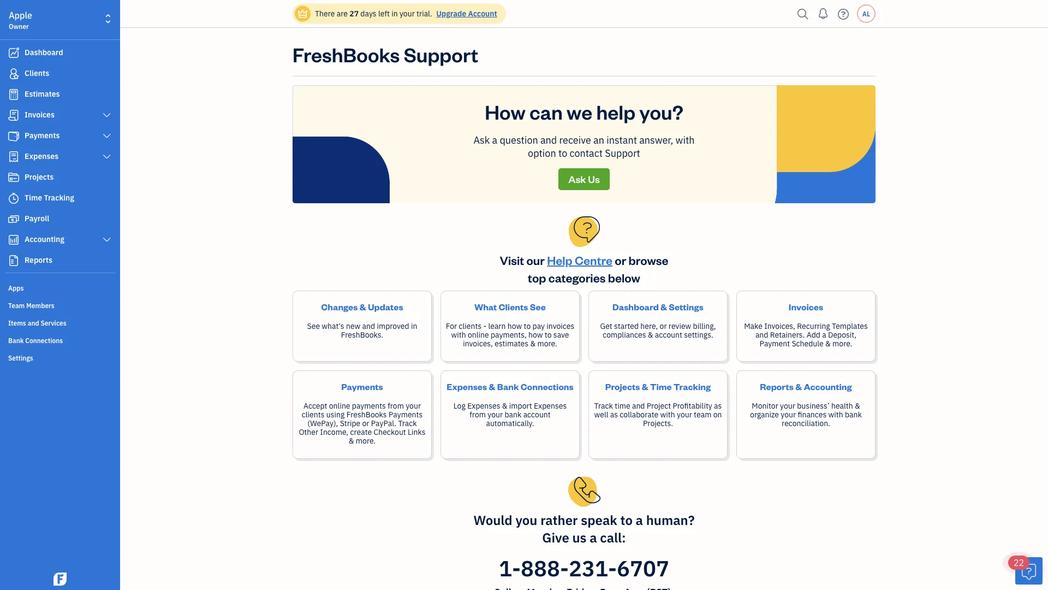 Task type: describe. For each thing, give the bounding box(es) containing it.
visit
[[500, 252, 525, 268]]

call:
[[601, 529, 626, 546]]

visit our help centre or browse top categories below
[[500, 252, 669, 285]]

how
[[485, 98, 526, 124]]

support inside "ask a question and receive an instant answer, with option to contact support"
[[605, 146, 641, 159]]

& inside for clients - learn how to pay invoices with online payments, how to save invoices, estimates & more.
[[531, 338, 536, 349]]

clients link
[[3, 64, 117, 84]]

settings inside main element
[[8, 353, 33, 362]]

with for what clients see
[[452, 330, 466, 340]]

22
[[1014, 557, 1025, 568]]

retainers.
[[771, 330, 805, 340]]

well
[[595, 409, 609, 420]]

there are 27 days left in your trial. upgrade account
[[315, 8, 498, 19]]

owner
[[9, 22, 29, 31]]

log expenses & import expenses from your bank account automatically.
[[454, 401, 567, 428]]

learn
[[489, 321, 506, 331]]

your inside track time and project profitability as well as collaborate with your team on projects.
[[677, 409, 693, 420]]

& inside monitor your business' health & organize your finances with bank reconciliation.
[[855, 401, 861, 411]]

& up new on the left of page
[[360, 300, 366, 312]]

account
[[468, 8, 498, 19]]

account for settings
[[655, 330, 683, 340]]

reconciliation.
[[782, 418, 831, 428]]

with for how can we help you?
[[676, 133, 695, 146]]

& up "project"
[[642, 380, 649, 392]]

online inside for clients - learn how to pay invoices with online payments, how to save invoices, estimates & more.
[[468, 330, 489, 340]]

dashboard link
[[3, 43, 117, 63]]

and inside the make invoices, recurring templates and retainers. add a deposit, payment schedule & more.
[[756, 330, 769, 340]]

create
[[350, 427, 372, 437]]

settings.
[[685, 330, 714, 340]]

project
[[647, 401, 671, 411]]

make
[[745, 321, 763, 331]]

more. inside accept online payments from your clients using freshbooks payments (wepay), stripe or paypal. track other income, create checkout links & more.
[[356, 436, 376, 446]]

1 horizontal spatial settings
[[669, 300, 704, 312]]

monitor
[[752, 401, 779, 411]]

payments
[[352, 401, 386, 411]]

apps
[[8, 284, 24, 292]]

with for reports & accounting
[[829, 409, 844, 420]]

chevron large down image for payments
[[102, 132, 112, 140]]

trial.
[[417, 8, 433, 19]]

1 horizontal spatial bank
[[498, 380, 519, 392]]

recurring
[[798, 321, 831, 331]]

freshbooks support
[[293, 41, 479, 67]]

dashboard for dashboard & settings
[[613, 300, 659, 312]]

ask for ask a question and receive an instant answer, with option to contact support
[[474, 133, 490, 146]]

online inside accept online payments from your clients using freshbooks payments (wepay), stripe or paypal. track other income, create checkout links & more.
[[329, 401, 350, 411]]

a right us
[[590, 529, 597, 546]]

team members
[[8, 301, 55, 310]]

more. inside the make invoices, recurring templates and retainers. add a deposit, payment schedule & more.
[[833, 338, 853, 349]]

or inside accept online payments from your clients using freshbooks payments (wepay), stripe or paypal. track other income, create checkout links & more.
[[362, 418, 370, 428]]

categories
[[549, 270, 606, 285]]

add
[[807, 330, 821, 340]]

payments,
[[491, 330, 527, 340]]

1 horizontal spatial time
[[651, 380, 672, 392]]

231-
[[569, 554, 617, 582]]

bank connections link
[[3, 332, 117, 348]]

1 vertical spatial clients
[[499, 300, 529, 312]]

help
[[547, 252, 573, 268]]

1 horizontal spatial see
[[530, 300, 546, 312]]

browse
[[629, 252, 669, 268]]

crown image
[[297, 8, 309, 19]]

1 horizontal spatial how
[[529, 330, 543, 340]]

reports for reports & accounting
[[761, 380, 794, 392]]

invoices
[[547, 321, 575, 331]]

& up get started here, or review billing, compliances & account settings.
[[661, 300, 668, 312]]

expenses inside expenses link
[[25, 151, 59, 161]]

connections inside main element
[[25, 336, 63, 345]]

accept online payments from your clients using freshbooks payments (wepay), stripe or paypal. track other income, create checkout links & more.
[[299, 401, 426, 446]]

your inside 'log expenses & import expenses from your bank account automatically.'
[[488, 409, 503, 420]]

apple owner
[[9, 10, 32, 31]]

new
[[346, 321, 361, 331]]

estimates link
[[3, 85, 117, 104]]

& inside 'log expenses & import expenses from your bank account automatically.'
[[502, 401, 508, 411]]

started
[[615, 321, 639, 331]]

payroll link
[[3, 209, 117, 229]]

to inside 'would you rather speak to a human? give us a call:'
[[621, 512, 633, 529]]

upgrade
[[437, 8, 467, 19]]

track inside track time and project profitability as well as collaborate with your team on projects.
[[595, 401, 613, 411]]

0 horizontal spatial as
[[611, 409, 618, 420]]

to left the save
[[545, 330, 552, 340]]

or inside get started here, or review billing, compliances & account settings.
[[660, 321, 667, 331]]

compliances
[[603, 330, 647, 340]]

organize
[[751, 409, 780, 420]]

what's
[[322, 321, 345, 331]]

how can we help you?
[[485, 98, 684, 124]]

invoices inside main element
[[25, 110, 55, 120]]

expenses right log
[[468, 401, 501, 411]]

report image
[[7, 255, 20, 266]]

deposit,
[[829, 330, 857, 340]]

for
[[446, 321, 457, 331]]

money image
[[7, 214, 20, 225]]

invoice image
[[7, 110, 20, 121]]

to inside "ask a question and receive an instant answer, with option to contact support"
[[559, 146, 568, 159]]

estimates
[[25, 89, 60, 99]]

centre
[[575, 252, 613, 268]]

track time and project profitability as well as collaborate with your team on projects.
[[595, 401, 722, 428]]

checkout
[[374, 427, 406, 437]]

main element
[[0, 0, 148, 590]]

22 button
[[1009, 556, 1043, 585]]

a inside "ask a question and receive an instant answer, with option to contact support"
[[493, 133, 498, 146]]

dashboard & settings
[[613, 300, 704, 312]]

templates
[[833, 321, 869, 331]]

billing,
[[694, 321, 717, 331]]

freshbooks inside accept online payments from your clients using freshbooks payments (wepay), stripe or paypal. track other income, create checkout links & more.
[[347, 409, 387, 420]]

settings link
[[3, 349, 117, 365]]

& up business'
[[796, 380, 803, 392]]

clients inside for clients - learn how to pay invoices with online payments, how to save invoices, estimates & more.
[[459, 321, 482, 331]]

health
[[832, 401, 854, 411]]

profitability
[[673, 401, 713, 411]]

reports for reports
[[25, 255, 52, 265]]

client image
[[7, 68, 20, 79]]

freshbooks.
[[341, 330, 384, 340]]

time tracking link
[[3, 188, 117, 208]]

you
[[516, 512, 538, 529]]

ask a question and receive an instant answer, with option to contact support
[[474, 133, 695, 159]]

27
[[350, 8, 359, 19]]

time
[[615, 401, 631, 411]]

1 horizontal spatial accounting
[[804, 380, 853, 392]]

with inside track time and project profitability as well as collaborate with your team on projects.
[[661, 409, 676, 420]]

1 horizontal spatial tracking
[[674, 380, 711, 392]]

estimates
[[495, 338, 529, 349]]

projects.
[[644, 418, 674, 428]]

apple
[[9, 10, 32, 21]]

reports link
[[3, 251, 117, 270]]

would
[[474, 512, 513, 529]]

pay
[[533, 321, 545, 331]]

in for improved
[[411, 321, 418, 331]]

finances
[[798, 409, 827, 420]]

paypal.
[[371, 418, 397, 428]]

chevron large down image for invoices
[[102, 111, 112, 120]]

bank inside main element
[[8, 336, 24, 345]]

chart image
[[7, 234, 20, 245]]

tracking inside time tracking link
[[44, 193, 74, 203]]

items
[[8, 318, 26, 327]]

account for bank
[[524, 409, 551, 420]]

a inside the make invoices, recurring templates and retainers. add a deposit, payment schedule & more.
[[823, 330, 827, 340]]

left
[[379, 8, 390, 19]]

clients inside accept online payments from your clients using freshbooks payments (wepay), stripe or paypal. track other income, create checkout links & more.
[[302, 409, 325, 420]]

what
[[475, 300, 497, 312]]

receive
[[560, 133, 592, 146]]

see what's new and improved in freshbooks.
[[307, 321, 418, 340]]

expenses up log
[[447, 380, 487, 392]]

or inside the visit our help centre or browse top categories below
[[615, 252, 627, 268]]



Task type: vqa. For each thing, say whether or not it's contained in the screenshot.
$0 related to $0 total outstanding
no



Task type: locate. For each thing, give the bounding box(es) containing it.
payment image
[[7, 131, 20, 141]]

option
[[528, 146, 556, 159]]

0 vertical spatial projects
[[25, 172, 54, 182]]

invoices,
[[765, 321, 796, 331]]

with right 'collaborate'
[[661, 409, 676, 420]]

1-888-231-6707
[[499, 554, 670, 582]]

1 vertical spatial see
[[307, 321, 320, 331]]

we
[[567, 98, 593, 124]]

2 chevron large down image from the top
[[102, 132, 112, 140]]

0 horizontal spatial projects
[[25, 172, 54, 182]]

expenses right import
[[534, 401, 567, 411]]

& inside get started here, or review billing, compliances & account settings.
[[648, 330, 654, 340]]

1 horizontal spatial ask
[[569, 173, 586, 185]]

0 vertical spatial time
[[25, 193, 42, 203]]

settings down "bank connections"
[[8, 353, 33, 362]]

1 chevron large down image from the top
[[102, 111, 112, 120]]

0 vertical spatial clients
[[459, 321, 482, 331]]

payments down the invoices link
[[25, 130, 60, 140]]

1 horizontal spatial more.
[[538, 338, 558, 349]]

your up links
[[406, 401, 421, 411]]

chevron large down image for accounting
[[102, 235, 112, 244]]

see up 'pay' at right bottom
[[530, 300, 546, 312]]

online right for
[[468, 330, 489, 340]]

notifications image
[[815, 3, 833, 25]]

and left retainers.
[[756, 330, 769, 340]]

tracking up profitability
[[674, 380, 711, 392]]

go to help image
[[835, 6, 853, 22]]

0 vertical spatial tracking
[[44, 193, 74, 203]]

connections up import
[[521, 380, 574, 392]]

0 vertical spatial accounting
[[25, 234, 64, 244]]

1 horizontal spatial invoices
[[789, 300, 824, 312]]

improved
[[377, 321, 410, 331]]

1 vertical spatial online
[[329, 401, 350, 411]]

changes
[[321, 300, 358, 312]]

expense image
[[7, 151, 20, 162]]

freshbooks
[[293, 41, 400, 67], [347, 409, 387, 420]]

account left settings.
[[655, 330, 683, 340]]

bank inside monitor your business' health & organize your finances with bank reconciliation.
[[846, 409, 863, 420]]

1-
[[499, 554, 521, 582]]

track inside accept online payments from your clients using freshbooks payments (wepay), stripe or paypal. track other income, create checkout links & more.
[[398, 418, 417, 428]]

& left import
[[502, 401, 508, 411]]

& right "add"
[[826, 338, 831, 349]]

days
[[361, 8, 377, 19]]

1 horizontal spatial projects
[[606, 380, 641, 392]]

expenses down payments link at top left
[[25, 151, 59, 161]]

in inside see what's new and improved in freshbooks.
[[411, 321, 418, 331]]

from inside 'log expenses & import expenses from your bank account automatically.'
[[470, 409, 486, 420]]

1 vertical spatial account
[[524, 409, 551, 420]]

1 vertical spatial track
[[398, 418, 417, 428]]

a right "add"
[[823, 330, 827, 340]]

for clients - learn how to pay invoices with online payments, how to save invoices, estimates & more.
[[446, 321, 575, 349]]

1 vertical spatial settings
[[8, 353, 33, 362]]

0 vertical spatial chevron large down image
[[102, 111, 112, 120]]

0 vertical spatial see
[[530, 300, 546, 312]]

track right paypal.
[[398, 418, 417, 428]]

ask inside "ask a question and receive an instant answer, with option to contact support"
[[474, 133, 490, 146]]

0 vertical spatial connections
[[25, 336, 63, 345]]

0 vertical spatial in
[[392, 8, 398, 19]]

1 vertical spatial reports
[[761, 380, 794, 392]]

connections down items and services
[[25, 336, 63, 345]]

freshbooks image
[[51, 573, 69, 586]]

tracking
[[44, 193, 74, 203], [674, 380, 711, 392]]

projects
[[25, 172, 54, 182], [606, 380, 641, 392]]

a left question
[[493, 133, 498, 146]]

1 horizontal spatial in
[[411, 321, 418, 331]]

chevron large down image
[[102, 111, 112, 120], [102, 132, 112, 140], [102, 235, 112, 244]]

resource center badge image
[[1016, 557, 1043, 585]]

1 vertical spatial connections
[[521, 380, 574, 392]]

1 horizontal spatial clients
[[499, 300, 529, 312]]

al button
[[858, 4, 876, 23]]

reports inside main element
[[25, 255, 52, 265]]

dashboard image
[[7, 48, 20, 58]]

with left -
[[452, 330, 466, 340]]

1 horizontal spatial clients
[[459, 321, 482, 331]]

& inside accept online payments from your clients using freshbooks payments (wepay), stripe or paypal. track other income, create checkout links & more.
[[349, 436, 354, 446]]

with right 'answer,' on the top of page
[[676, 133, 695, 146]]

1 bank from the left
[[505, 409, 522, 420]]

time inside main element
[[25, 193, 42, 203]]

and right 'items'
[[28, 318, 39, 327]]

monitor your business' health & organize your finances with bank reconciliation.
[[751, 401, 863, 428]]

help
[[597, 98, 636, 124]]

here,
[[641, 321, 658, 331]]

0 vertical spatial ask
[[474, 133, 490, 146]]

more. down the templates on the right
[[833, 338, 853, 349]]

ask us
[[569, 173, 600, 185]]

0 horizontal spatial more.
[[356, 436, 376, 446]]

1 horizontal spatial dashboard
[[613, 300, 659, 312]]

1 horizontal spatial reports
[[761, 380, 794, 392]]

team members link
[[3, 297, 117, 313]]

accounting link
[[3, 230, 117, 250]]

more. down stripe
[[356, 436, 376, 446]]

accounting down payroll
[[25, 234, 64, 244]]

on
[[714, 409, 722, 420]]

bank right business'
[[846, 409, 863, 420]]

time tracking
[[25, 193, 74, 203]]

projects for projects & time tracking
[[606, 380, 641, 392]]

0 vertical spatial online
[[468, 330, 489, 340]]

& down 'pay' at right bottom
[[531, 338, 536, 349]]

from up paypal.
[[388, 401, 404, 411]]

dashboard up clients link
[[25, 47, 63, 57]]

and right time
[[633, 401, 645, 411]]

2 horizontal spatial more.
[[833, 338, 853, 349]]

clients up learn
[[499, 300, 529, 312]]

and inside track time and project profitability as well as collaborate with your team on projects.
[[633, 401, 645, 411]]

2 vertical spatial chevron large down image
[[102, 235, 112, 244]]

al
[[863, 9, 871, 18]]

0 horizontal spatial online
[[329, 401, 350, 411]]

1 horizontal spatial online
[[468, 330, 489, 340]]

expenses
[[25, 151, 59, 161], [447, 380, 487, 392], [468, 401, 501, 411], [534, 401, 567, 411]]

in right improved
[[411, 321, 418, 331]]

accounting inside main element
[[25, 234, 64, 244]]

or up below
[[615, 252, 627, 268]]

clients left -
[[459, 321, 482, 331]]

bank down 'items'
[[8, 336, 24, 345]]

ask us button
[[559, 168, 610, 190]]

account inside get started here, or review billing, compliances & account settings.
[[655, 330, 683, 340]]

connections
[[25, 336, 63, 345], [521, 380, 574, 392]]

and inside see what's new and improved in freshbooks.
[[363, 321, 375, 331]]

payments link
[[3, 126, 117, 146]]

0 vertical spatial invoices
[[25, 110, 55, 120]]

ask left us
[[569, 173, 586, 185]]

support down upgrade
[[404, 41, 479, 67]]

payments up links
[[389, 409, 423, 420]]

1 horizontal spatial or
[[615, 252, 627, 268]]

0 horizontal spatial from
[[388, 401, 404, 411]]

accept
[[304, 401, 327, 411]]

to down receive
[[559, 146, 568, 159]]

and inside "ask a question and receive an instant answer, with option to contact support"
[[541, 133, 557, 146]]

ask inside button
[[569, 173, 586, 185]]

& right started
[[648, 330, 654, 340]]

1 vertical spatial bank
[[498, 380, 519, 392]]

tracking down projects "link"
[[44, 193, 74, 203]]

make invoices, recurring templates and retainers. add a deposit, payment schedule & more.
[[745, 321, 869, 349]]

services
[[41, 318, 66, 327]]

and up option
[[541, 133, 557, 146]]

search image
[[795, 6, 812, 22]]

account inside 'log expenses & import expenses from your bank account automatically.'
[[524, 409, 551, 420]]

& down stripe
[[349, 436, 354, 446]]

dashboard inside dashboard link
[[25, 47, 63, 57]]

your left trial.
[[400, 8, 415, 19]]

projects link
[[3, 168, 117, 187]]

in
[[392, 8, 398, 19], [411, 321, 418, 331]]

more. down 'pay' at right bottom
[[538, 338, 558, 349]]

stripe
[[340, 418, 361, 428]]

payments
[[25, 130, 60, 140], [342, 380, 383, 392], [389, 409, 423, 420]]

0 horizontal spatial account
[[524, 409, 551, 420]]

upgrade account link
[[434, 8, 498, 19]]

2 bank from the left
[[846, 409, 863, 420]]

and
[[541, 133, 557, 146], [28, 318, 39, 327], [363, 321, 375, 331], [756, 330, 769, 340], [633, 401, 645, 411]]

1 vertical spatial tracking
[[674, 380, 711, 392]]

0 vertical spatial dashboard
[[25, 47, 63, 57]]

settings up the review
[[669, 300, 704, 312]]

0 horizontal spatial clients
[[25, 68, 49, 78]]

2 vertical spatial or
[[362, 418, 370, 428]]

with right finances
[[829, 409, 844, 420]]

payments up payments
[[342, 380, 383, 392]]

from inside accept online payments from your clients using freshbooks payments (wepay), stripe or paypal. track other income, create checkout links & more.
[[388, 401, 404, 411]]

timer image
[[7, 193, 20, 204]]

0 horizontal spatial dashboard
[[25, 47, 63, 57]]

team
[[8, 301, 25, 310]]

0 horizontal spatial see
[[307, 321, 320, 331]]

0 vertical spatial reports
[[25, 255, 52, 265]]

0 horizontal spatial support
[[404, 41, 479, 67]]

1 vertical spatial clients
[[302, 409, 325, 420]]

estimate image
[[7, 89, 20, 100]]

payments inside accept online payments from your clients using freshbooks payments (wepay), stripe or paypal. track other income, create checkout links & more.
[[389, 409, 423, 420]]

& up 'log expenses & import expenses from your bank account automatically.'
[[489, 380, 496, 392]]

2 horizontal spatial payments
[[389, 409, 423, 420]]

what clients see
[[475, 300, 546, 312]]

your left finances
[[781, 409, 797, 420]]

with inside monitor your business' health & organize your finances with bank reconciliation.
[[829, 409, 844, 420]]

0 horizontal spatial in
[[392, 8, 398, 19]]

chevron large down image
[[102, 152, 112, 161]]

accounting up health
[[804, 380, 853, 392]]

chevron large down image inside payments link
[[102, 132, 112, 140]]

0 horizontal spatial invoices
[[25, 110, 55, 120]]

human?
[[647, 512, 695, 529]]

a left human?
[[636, 512, 644, 529]]

and inside items and services link
[[28, 318, 39, 327]]

ask for ask us
[[569, 173, 586, 185]]

support down instant
[[605, 146, 641, 159]]

invoices down the estimates
[[25, 110, 55, 120]]

in right left
[[392, 8, 398, 19]]

0 vertical spatial payments
[[25, 130, 60, 140]]

your inside accept online payments from your clients using freshbooks payments (wepay), stripe or paypal. track other income, create checkout links & more.
[[406, 401, 421, 411]]

items and services link
[[3, 314, 117, 331]]

automatically.
[[486, 418, 535, 428]]

3 chevron large down image from the top
[[102, 235, 112, 244]]

payments inside main element
[[25, 130, 60, 140]]

import
[[510, 401, 532, 411]]

clients
[[459, 321, 482, 331], [302, 409, 325, 420]]

with inside "ask a question and receive an instant answer, with option to contact support"
[[676, 133, 695, 146]]

0 horizontal spatial reports
[[25, 255, 52, 265]]

0 vertical spatial settings
[[669, 300, 704, 312]]

below
[[608, 270, 641, 285]]

1 vertical spatial accounting
[[804, 380, 853, 392]]

review
[[669, 321, 692, 331]]

& inside the make invoices, recurring templates and retainers. add a deposit, payment schedule & more.
[[826, 338, 831, 349]]

how left the save
[[529, 330, 543, 340]]

more. inside for clients - learn how to pay invoices with online payments, how to save invoices, estimates & more.
[[538, 338, 558, 349]]

bank connections
[[8, 336, 63, 345]]

online up stripe
[[329, 401, 350, 411]]

1 vertical spatial payments
[[342, 380, 383, 392]]

projects for projects
[[25, 172, 54, 182]]

reports up monitor
[[761, 380, 794, 392]]

0 horizontal spatial bank
[[8, 336, 24, 345]]

bank
[[505, 409, 522, 420], [846, 409, 863, 420]]

time right the timer icon
[[25, 193, 42, 203]]

clients up the estimates
[[25, 68, 49, 78]]

or right stripe
[[362, 418, 370, 428]]

0 vertical spatial freshbooks
[[293, 41, 400, 67]]

1 horizontal spatial as
[[715, 401, 722, 411]]

bank inside 'log expenses & import expenses from your bank account automatically.'
[[505, 409, 522, 420]]

see left what's on the bottom of page
[[307, 321, 320, 331]]

0 vertical spatial or
[[615, 252, 627, 268]]

1 horizontal spatial account
[[655, 330, 683, 340]]

-
[[484, 321, 487, 331]]

0 vertical spatial clients
[[25, 68, 49, 78]]

expenses link
[[3, 147, 117, 167]]

answer,
[[640, 133, 674, 146]]

0 horizontal spatial connections
[[25, 336, 63, 345]]

to up call:
[[621, 512, 633, 529]]

as right well
[[611, 409, 618, 420]]

0 horizontal spatial or
[[362, 418, 370, 428]]

save
[[554, 330, 570, 340]]

other
[[299, 427, 319, 437]]

1 horizontal spatial payments
[[342, 380, 383, 392]]

track
[[595, 401, 613, 411], [398, 418, 417, 428]]

project image
[[7, 172, 20, 183]]

reports
[[25, 255, 52, 265], [761, 380, 794, 392]]

ask down how
[[474, 133, 490, 146]]

from right log
[[470, 409, 486, 420]]

0 horizontal spatial clients
[[302, 409, 325, 420]]

1 horizontal spatial track
[[595, 401, 613, 411]]

items and services
[[8, 318, 66, 327]]

1 vertical spatial time
[[651, 380, 672, 392]]

links
[[408, 427, 426, 437]]

your left team
[[677, 409, 693, 420]]

0 horizontal spatial tracking
[[44, 193, 74, 203]]

with
[[676, 133, 695, 146], [452, 330, 466, 340], [661, 409, 676, 420], [829, 409, 844, 420]]

get started here, or review billing, compliances & account settings.
[[601, 321, 717, 340]]

your left import
[[488, 409, 503, 420]]

&
[[360, 300, 366, 312], [661, 300, 668, 312], [648, 330, 654, 340], [531, 338, 536, 349], [826, 338, 831, 349], [489, 380, 496, 392], [642, 380, 649, 392], [796, 380, 803, 392], [502, 401, 508, 411], [855, 401, 861, 411], [349, 436, 354, 446]]

in for left
[[392, 8, 398, 19]]

6707
[[617, 554, 670, 582]]

reports right the report image at the top left of page
[[25, 255, 52, 265]]

1 vertical spatial chevron large down image
[[102, 132, 112, 140]]

projects up time tracking
[[25, 172, 54, 182]]

chevron large down image inside the invoices link
[[102, 111, 112, 120]]

1 horizontal spatial from
[[470, 409, 486, 420]]

collaborate
[[620, 409, 659, 420]]

1 vertical spatial freshbooks
[[347, 409, 387, 420]]

and right new on the left of page
[[363, 321, 375, 331]]

0 horizontal spatial payments
[[25, 130, 60, 140]]

0 vertical spatial support
[[404, 41, 479, 67]]

time up "project"
[[651, 380, 672, 392]]

2 horizontal spatial or
[[660, 321, 667, 331]]

clients up 'other'
[[302, 409, 325, 420]]

1 vertical spatial dashboard
[[613, 300, 659, 312]]

as right team
[[715, 401, 722, 411]]

bank up import
[[498, 380, 519, 392]]

or right here,
[[660, 321, 667, 331]]

dashboard for dashboard
[[25, 47, 63, 57]]

0 horizontal spatial settings
[[8, 353, 33, 362]]

can
[[530, 98, 563, 124]]

freshbooks up create
[[347, 409, 387, 420]]

accounting
[[25, 234, 64, 244], [804, 380, 853, 392]]

to left 'pay' at right bottom
[[524, 321, 531, 331]]

team
[[694, 409, 712, 420]]

see inside see what's new and improved in freshbooks.
[[307, 321, 320, 331]]

0 horizontal spatial track
[[398, 418, 417, 428]]

0 vertical spatial bank
[[8, 336, 24, 345]]

1 vertical spatial or
[[660, 321, 667, 331]]

dashboard up started
[[613, 300, 659, 312]]

an
[[594, 133, 605, 146]]

1 horizontal spatial support
[[605, 146, 641, 159]]

question
[[500, 133, 539, 146]]

your right monitor
[[781, 401, 796, 411]]

1 vertical spatial invoices
[[789, 300, 824, 312]]

support
[[404, 41, 479, 67], [605, 146, 641, 159]]

projects up time
[[606, 380, 641, 392]]

& right health
[[855, 401, 861, 411]]

instant
[[607, 133, 638, 146]]

(wepay),
[[308, 418, 338, 428]]

from
[[388, 401, 404, 411], [470, 409, 486, 420]]

0 horizontal spatial ask
[[474, 133, 490, 146]]

track left time
[[595, 401, 613, 411]]

bank down expenses & bank connections
[[505, 409, 522, 420]]

us
[[588, 173, 600, 185]]

how up estimates
[[508, 321, 522, 331]]

888-
[[521, 554, 569, 582]]

there
[[315, 8, 335, 19]]

how
[[508, 321, 522, 331], [529, 330, 543, 340]]

0 horizontal spatial how
[[508, 321, 522, 331]]

0 vertical spatial track
[[595, 401, 613, 411]]

1 horizontal spatial connections
[[521, 380, 574, 392]]

clients inside main element
[[25, 68, 49, 78]]

invoices up recurring
[[789, 300, 824, 312]]

with inside for clients - learn how to pay invoices with online payments, how to save invoices, estimates & more.
[[452, 330, 466, 340]]

projects inside "link"
[[25, 172, 54, 182]]

1 vertical spatial in
[[411, 321, 418, 331]]

freshbooks down are
[[293, 41, 400, 67]]

contact
[[570, 146, 603, 159]]

0 vertical spatial account
[[655, 330, 683, 340]]

account down expenses & bank connections
[[524, 409, 551, 420]]

1 vertical spatial ask
[[569, 173, 586, 185]]

1 horizontal spatial bank
[[846, 409, 863, 420]]

0 horizontal spatial time
[[25, 193, 42, 203]]

2 vertical spatial payments
[[389, 409, 423, 420]]



